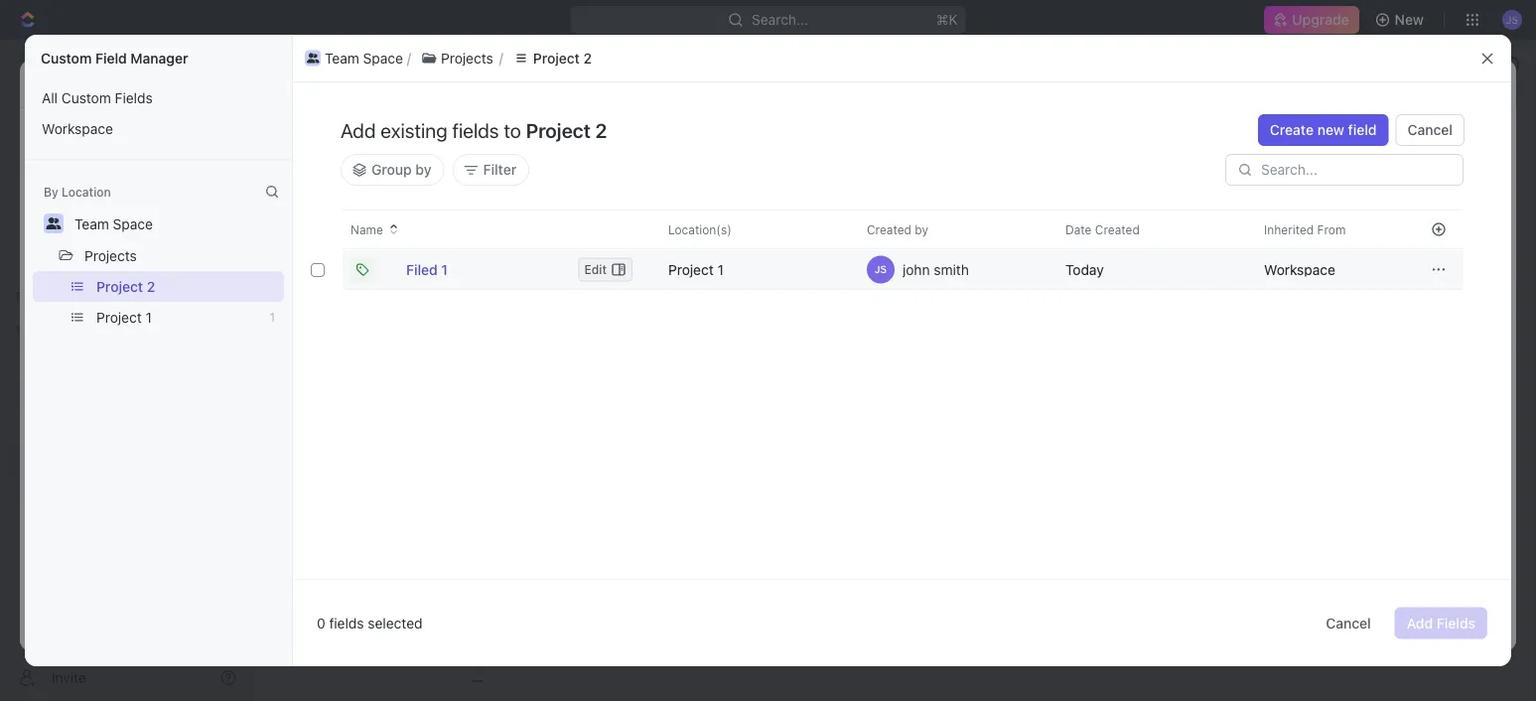 Task type: vqa. For each thing, say whether or not it's contained in the screenshot.
visualize
no



Task type: locate. For each thing, give the bounding box(es) containing it.
/ down team space /
[[290, 75, 294, 91]]

0 horizontal spatial workspace
[[42, 120, 113, 137]]

location(s)
[[668, 222, 732, 236]]

filter button
[[452, 154, 530, 186]]

project
[[533, 50, 580, 66], [504, 55, 551, 72], [302, 75, 347, 91], [526, 118, 591, 142], [301, 119, 390, 151], [668, 261, 714, 278], [96, 278, 143, 294], [96, 309, 142, 325]]

you
[[1080, 237, 1100, 251]]

1 vertical spatial project 1
[[96, 309, 152, 325]]

by inside button
[[416, 161, 432, 178]]

custom right all
[[61, 89, 111, 106]]

press space to select this row. row
[[293, 250, 641, 290], [641, 250, 1435, 290], [1414, 250, 1464, 290]]

all
[[42, 89, 58, 106]]

projects up add existing fields to project 2 at the left top of the page
[[441, 50, 493, 66]]

list link
[[398, 179, 426, 207]]

2 vertical spatial team space
[[74, 216, 153, 232]]

add for add fields
[[1407, 615, 1433, 631]]

projects button up add existing fields to project 2 at the left top of the page
[[411, 46, 503, 70]]

created left on
[[1152, 76, 1197, 90]]

docs
[[48, 171, 80, 188]]

cancel
[[1408, 122, 1453, 138], [1326, 615, 1371, 631]]

create
[[1270, 122, 1314, 138]]

team right user group image
[[325, 50, 359, 66]]

team space up / project 2 on the left top
[[325, 50, 403, 66]]

team space
[[325, 50, 403, 66], [131, 75, 209, 91], [74, 216, 153, 232]]

list containing all custom fields
[[25, 82, 292, 144]]

0 vertical spatial cancel
[[1408, 122, 1453, 138]]

created up js in the right of the page
[[867, 222, 912, 236]]

1 horizontal spatial project 1
[[668, 261, 724, 278]]

open
[[1265, 237, 1298, 251]]

1 vertical spatial cancel
[[1326, 615, 1371, 631]]

row containing location(s)
[[641, 210, 1435, 249]]

changed status from
[[1100, 237, 1223, 251]]

space right user group image
[[363, 50, 403, 66]]

/
[[377, 55, 381, 72], [471, 55, 475, 72], [290, 75, 294, 91]]

projects down 'dashboards' link
[[84, 247, 137, 264]]

project 1 down status
[[96, 309, 152, 325]]

0 horizontal spatial team space button
[[66, 208, 162, 239]]

inherited
[[1264, 222, 1314, 236]]

team space button
[[301, 46, 407, 70], [66, 208, 162, 239]]

1 vertical spatial team space
[[131, 75, 209, 91]]

cancel button right field
[[1396, 114, 1465, 146]]

1 down dates
[[718, 261, 724, 278]]

space
[[363, 50, 403, 66], [328, 55, 368, 72], [169, 75, 209, 91], [113, 216, 153, 232]]

show closed button
[[374, 229, 481, 253]]

custom inside button
[[61, 89, 111, 106]]

cancel left send button
[[1326, 615, 1371, 631]]

0 vertical spatial workspace
[[42, 120, 113, 137]]

hide button
[[1277, 179, 1338, 207]]

project inside dropdown button
[[668, 261, 714, 278]]

1 vertical spatial project 2 button
[[87, 271, 284, 302]]

2 horizontal spatial /
[[471, 55, 475, 72]]

created
[[1152, 76, 1197, 90], [867, 222, 912, 236], [1095, 222, 1140, 236]]

0 horizontal spatial cancel button
[[1314, 607, 1383, 639]]

1 horizontal spatial created
[[1095, 222, 1140, 236]]

name row
[[293, 210, 645, 249]]

0 vertical spatial custom
[[41, 50, 92, 67]]

project 2 button
[[503, 46, 602, 70], [87, 271, 284, 302]]

press space to select this row. row down closed
[[293, 250, 641, 290]]

add for add description
[[141, 323, 167, 340]]

smith
[[934, 261, 969, 278]]

1 horizontal spatial projects button
[[411, 46, 503, 70]]

press space to select this row. row right 13
[[1414, 250, 1464, 290]]

team space down manager
[[131, 75, 209, 91]]

by
[[44, 185, 58, 199]]

created up changed
[[1095, 222, 1140, 236]]

grid
[[293, 210, 1464, 573]]

1 vertical spatial team space button
[[66, 208, 162, 239]]

grid containing filed 1
[[293, 210, 1464, 573]]

1 vertical spatial list
[[25, 82, 292, 144]]

0 vertical spatial by
[[416, 161, 432, 178]]

(you
[[1337, 190, 1362, 204]]

workspace
[[42, 120, 113, 137], [1264, 261, 1336, 278]]

0 horizontal spatial by
[[416, 161, 432, 178]]

1 horizontal spatial team space button
[[301, 46, 407, 70]]

0 fields selected
[[317, 615, 423, 631]]

created by
[[867, 222, 929, 236]]

workspace down open
[[1264, 261, 1336, 278]]

inbox
[[48, 138, 82, 154]]

1 horizontal spatial fields
[[1437, 615, 1476, 631]]

to inside 'task sidebar content' section
[[1238, 237, 1253, 251]]

1 vertical spatial fields
[[1437, 615, 1476, 631]]

1 vertical spatial workspace
[[1264, 261, 1336, 278]]

0 vertical spatial fields
[[115, 89, 153, 106]]

send button
[[1378, 599, 1435, 631]]

/ right projects link at the top of the page
[[471, 55, 475, 72]]

0 horizontal spatial hide
[[506, 234, 532, 248]]

/ for /
[[471, 55, 475, 72]]

fields up workspace button
[[115, 89, 153, 106]]

1 horizontal spatial workspace
[[1264, 261, 1336, 278]]

fields
[[452, 118, 499, 142], [329, 615, 364, 631]]

send
[[1390, 606, 1423, 623]]

project 2 link
[[479, 52, 568, 75], [302, 75, 359, 91]]

field
[[1348, 122, 1377, 138]]

row
[[641, 210, 1435, 249]]

column header
[[293, 210, 343, 249]]

board link
[[323, 179, 366, 207]]

projects inside list
[[441, 50, 493, 66]]

column header inside grid
[[293, 210, 343, 249]]

favorites button
[[8, 284, 76, 308]]

have
[[1113, 206, 1142, 219]]

project 1 button
[[656, 250, 831, 289]]

custom
[[41, 50, 92, 67], [61, 89, 111, 106]]

show closed
[[399, 234, 472, 248]]

0 vertical spatial cancel button
[[1396, 114, 1465, 146]]

created inside 'column header'
[[867, 222, 912, 236]]

0 vertical spatial project 1
[[668, 261, 724, 278]]

on
[[1200, 76, 1214, 90]]

hide left (you
[[1301, 184, 1332, 201]]

share button
[[1263, 68, 1325, 99]]

nov
[[1217, 76, 1239, 90]]

0 horizontal spatial project 1
[[96, 309, 152, 325]]

all custom fields
[[42, 89, 153, 106]]

hide inside button
[[506, 234, 532, 248]]

created for created by
[[867, 222, 912, 236]]

by up list
[[416, 161, 432, 178]]

team
[[325, 50, 359, 66], [290, 55, 325, 72], [131, 75, 166, 91], [74, 216, 109, 232]]

hide for hide dropdown button
[[1301, 184, 1332, 201]]

list
[[301, 46, 1472, 70], [25, 82, 292, 144], [25, 271, 292, 333]]

changed
[[1104, 237, 1152, 251]]

1 vertical spatial by
[[915, 222, 929, 236]]

1 horizontal spatial fields
[[452, 118, 499, 142]]

1 vertical spatial fields
[[329, 615, 364, 631]]

inbox link
[[8, 130, 244, 162]]

13 mins
[[1384, 237, 1427, 251]]

0 horizontal spatial cancel
[[1326, 615, 1371, 631]]

1 horizontal spatial project 2 button
[[503, 46, 602, 70]]

created by column header
[[839, 210, 1042, 249]]

add for add task
[[1393, 128, 1419, 144]]

fields right 0
[[329, 615, 364, 631]]

1 horizontal spatial project 2 link
[[479, 52, 568, 75]]

spaces
[[16, 323, 58, 337]]

1 vertical spatial projects button
[[75, 239, 146, 271]]

by inside 'column header'
[[915, 222, 929, 236]]

1 right filed
[[441, 261, 448, 278]]

add fields button
[[1395, 607, 1488, 639]]

hide down 'edit task name' text box
[[506, 234, 532, 248]]

team up / project 2 on the left top
[[290, 55, 325, 72]]

team space button up / project 2 on the left top
[[301, 46, 407, 70]]

0 horizontal spatial project 2 button
[[87, 271, 284, 302]]

custom up all
[[41, 50, 92, 67]]

tree
[[8, 346, 244, 614]]

⌘k
[[936, 11, 958, 28]]

1 inside 'project 1' dropdown button
[[718, 261, 724, 278]]

1 vertical spatial hide
[[506, 234, 532, 248]]

2 horizontal spatial to
[[1238, 237, 1253, 251]]

cancel button left send
[[1314, 607, 1383, 639]]

1 vertical spatial cancel button
[[1314, 607, 1383, 639]]

space down manager
[[169, 75, 209, 91]]

task sidebar content section
[[1039, 108, 1456, 651]]

by
[[416, 161, 432, 178], [915, 222, 929, 236]]

access)
[[1145, 206, 1190, 219]]

1 horizontal spatial by
[[915, 222, 929, 236]]

fields right send button
[[1437, 615, 1476, 631]]

2
[[584, 50, 592, 66], [555, 55, 563, 72], [351, 75, 359, 91], [595, 118, 607, 142], [396, 119, 413, 151], [147, 278, 155, 294]]

1 horizontal spatial to
[[504, 118, 521, 142]]

add inside button
[[1407, 615, 1433, 631]]

mins
[[1401, 237, 1427, 251]]

press space to select this row. row down date
[[641, 250, 1435, 290]]

hide
[[1301, 184, 1332, 201], [506, 234, 532, 248]]

workspace inside button
[[42, 120, 113, 137]]

0 horizontal spatial /
[[290, 75, 294, 91]]

0 horizontal spatial projects button
[[75, 239, 146, 271]]

calendar link
[[459, 179, 522, 207]]

0 horizontal spatial project 2 link
[[302, 75, 359, 91]]

team space /
[[290, 55, 381, 72]]

team space up status
[[74, 216, 153, 232]]

project 1 inside 'project 1' dropdown button
[[668, 261, 724, 278]]

1
[[441, 261, 448, 278], [718, 261, 724, 278], [146, 309, 152, 325], [270, 310, 275, 324]]

project 2 link down team space /
[[302, 75, 359, 91]]

team space, , element
[[103, 73, 123, 93]]

project 2 link up add existing fields to project 2 at the left top of the page
[[479, 52, 568, 75]]

description
[[170, 323, 242, 340]]

1 inside filed 1 button
[[441, 261, 448, 278]]

home link
[[8, 96, 244, 128]]

projects button down 'dashboards' link
[[75, 239, 146, 271]]

dashboards
[[48, 205, 125, 221]]

create new field button
[[1258, 114, 1389, 146]]

cancel right field
[[1408, 122, 1453, 138]]

add existing fields to project 2
[[341, 118, 607, 142]]

1 horizontal spatial hide
[[1301, 184, 1332, 201]]

existing
[[381, 118, 447, 142]]

project 1 down dates
[[668, 261, 724, 278]]

2 horizontal spatial created
[[1152, 76, 1197, 90]]

team space link
[[265, 52, 373, 75], [131, 75, 209, 91]]

add fields
[[1407, 615, 1476, 631]]

upgrade link
[[1265, 6, 1359, 34]]

1 right description
[[270, 310, 275, 324]]

workspace up inbox
[[42, 120, 113, 137]]

0 horizontal spatial created
[[867, 222, 912, 236]]

0 horizontal spatial fields
[[115, 89, 153, 106]]

0 vertical spatial list
[[301, 46, 1472, 70]]

fields up filter dropdown button
[[452, 118, 499, 142]]

0 vertical spatial hide
[[1301, 184, 1332, 201]]

2 vertical spatial list
[[25, 271, 292, 333]]

team space button down location
[[66, 208, 162, 239]]

search button
[[1196, 179, 1273, 207]]

sidebar navigation
[[0, 40, 253, 701]]

/ left projects link at the top of the page
[[377, 55, 381, 72]]

hide inside dropdown button
[[1301, 184, 1332, 201]]

1 vertical spatial custom
[[61, 89, 111, 106]]

by up john
[[915, 222, 929, 236]]

docs link
[[8, 164, 244, 196]]

0 vertical spatial projects button
[[411, 46, 503, 70]]

filed 1
[[406, 261, 448, 278]]



Task type: describe. For each thing, give the bounding box(es) containing it.
selected
[[368, 615, 423, 631]]

1 left description
[[146, 309, 152, 325]]

customize button
[[1342, 179, 1443, 207]]

new
[[1395, 11, 1424, 28]]

action items button
[[277, 386, 385, 422]]

add for add existing fields to project 2
[[341, 118, 376, 142]]

create new field
[[1270, 122, 1377, 138]]

by for group by
[[416, 161, 432, 178]]

dates
[[688, 238, 726, 254]]

from
[[1317, 222, 1346, 236]]

group by button
[[341, 154, 444, 186]]

0 vertical spatial project 2 button
[[503, 46, 602, 70]]

action items
[[285, 394, 377, 413]]

list containing team space
[[301, 46, 1472, 70]]

created for created on nov 17
[[1152, 76, 1197, 90]]

0 vertical spatial fields
[[452, 118, 499, 142]]

items
[[336, 394, 377, 413]]

1 horizontal spatial cancel
[[1408, 122, 1453, 138]]

0 vertical spatial team space button
[[301, 46, 407, 70]]

manager
[[130, 50, 188, 67]]

search
[[1222, 184, 1267, 201]]

location
[[62, 185, 111, 199]]

1 horizontal spatial cancel button
[[1396, 114, 1465, 146]]

#8678g9yju (you don't have access)
[[1080, 190, 1362, 219]]

/ for / project 2
[[290, 75, 294, 91]]

search...
[[752, 11, 808, 28]]

status
[[108, 238, 151, 254]]

show
[[399, 234, 431, 248]]

0 vertical spatial team space
[[325, 50, 403, 66]]

#8678g9yju
[[1265, 190, 1333, 204]]

field
[[95, 50, 127, 67]]

press space to select this row. row containing filed 1
[[293, 250, 641, 290]]

date created
[[1066, 222, 1140, 236]]

user group image
[[20, 389, 35, 401]]

fields inside button
[[115, 89, 153, 106]]

upgrade
[[1292, 11, 1349, 28]]

space up status
[[113, 216, 153, 232]]

all custom fields button
[[33, 82, 284, 113]]

Search... text field
[[1261, 162, 1452, 178]]

team down manager
[[131, 75, 166, 91]]

from
[[1194, 237, 1220, 251]]

projects link
[[385, 52, 467, 75]]

filed
[[406, 261, 438, 278]]

action
[[285, 394, 332, 413]]

assigned to
[[398, 238, 476, 254]]

group by
[[371, 161, 432, 178]]

edit button
[[578, 258, 633, 282]]

17
[[1243, 76, 1255, 90]]

0 horizontal spatial team space link
[[131, 75, 209, 91]]

share
[[1275, 75, 1313, 91]]

press space to select this row. row containing project 1
[[641, 250, 1435, 290]]

date created column header
[[1038, 210, 1240, 249]]

1 horizontal spatial team space link
[[265, 52, 373, 75]]

13
[[1384, 237, 1397, 251]]

Edit task name text field
[[102, 172, 956, 210]]

user group image
[[307, 53, 319, 63]]

1 horizontal spatial /
[[377, 55, 381, 72]]

created on nov 17
[[1152, 76, 1255, 90]]

new
[[1318, 122, 1345, 138]]

name column header
[[343, 210, 645, 249]]

task
[[1423, 128, 1453, 144]]

home
[[48, 104, 86, 120]]

by location
[[44, 185, 111, 199]]

add task
[[1393, 128, 1453, 144]]

favorites
[[16, 289, 68, 303]]

space up / project 2 on the left top
[[328, 55, 368, 72]]

john smith
[[903, 261, 969, 278]]

by for created by
[[915, 222, 929, 236]]

name
[[351, 222, 383, 236]]

0
[[317, 615, 325, 631]]

new button
[[1367, 4, 1436, 36]]

list containing project 2
[[25, 271, 292, 333]]

location(s) column header
[[641, 210, 843, 249]]

calendar
[[463, 184, 522, 201]]

team down location
[[74, 216, 109, 232]]

assigned
[[398, 238, 459, 254]]

hide for hide button
[[506, 234, 532, 248]]

0 horizontal spatial fields
[[329, 615, 364, 631]]

fields inside button
[[1437, 615, 1476, 631]]

0 horizontal spatial to
[[463, 238, 476, 254]]

status
[[1156, 237, 1190, 251]]

add description button
[[109, 316, 949, 348]]

filed 1 button
[[404, 254, 460, 286]]

workspace button
[[33, 113, 284, 144]]

projects up existing in the top left of the page
[[410, 55, 462, 72]]

space inside list
[[363, 50, 403, 66]]

board
[[327, 184, 366, 201]]

invite
[[52, 669, 86, 686]]

group by button
[[341, 154, 444, 186]]

Search tasks... text field
[[1289, 226, 1488, 256]]

tree inside sidebar navigation
[[8, 346, 244, 614]]

/ project 2
[[290, 75, 359, 91]]

date
[[1066, 222, 1092, 236]]

closed
[[434, 234, 472, 248]]

custom field manager
[[41, 50, 188, 67]]

list
[[402, 184, 426, 201]]

customize
[[1367, 184, 1437, 201]]

john
[[903, 261, 930, 278]]

hide button
[[498, 229, 540, 253]]

project 1 inside list
[[96, 309, 152, 325]]

edit
[[584, 263, 607, 277]]

dashboards link
[[8, 198, 244, 229]]

don't
[[1080, 206, 1110, 219]]

team inside list
[[325, 50, 359, 66]]

created inside column header
[[1095, 222, 1140, 236]]



